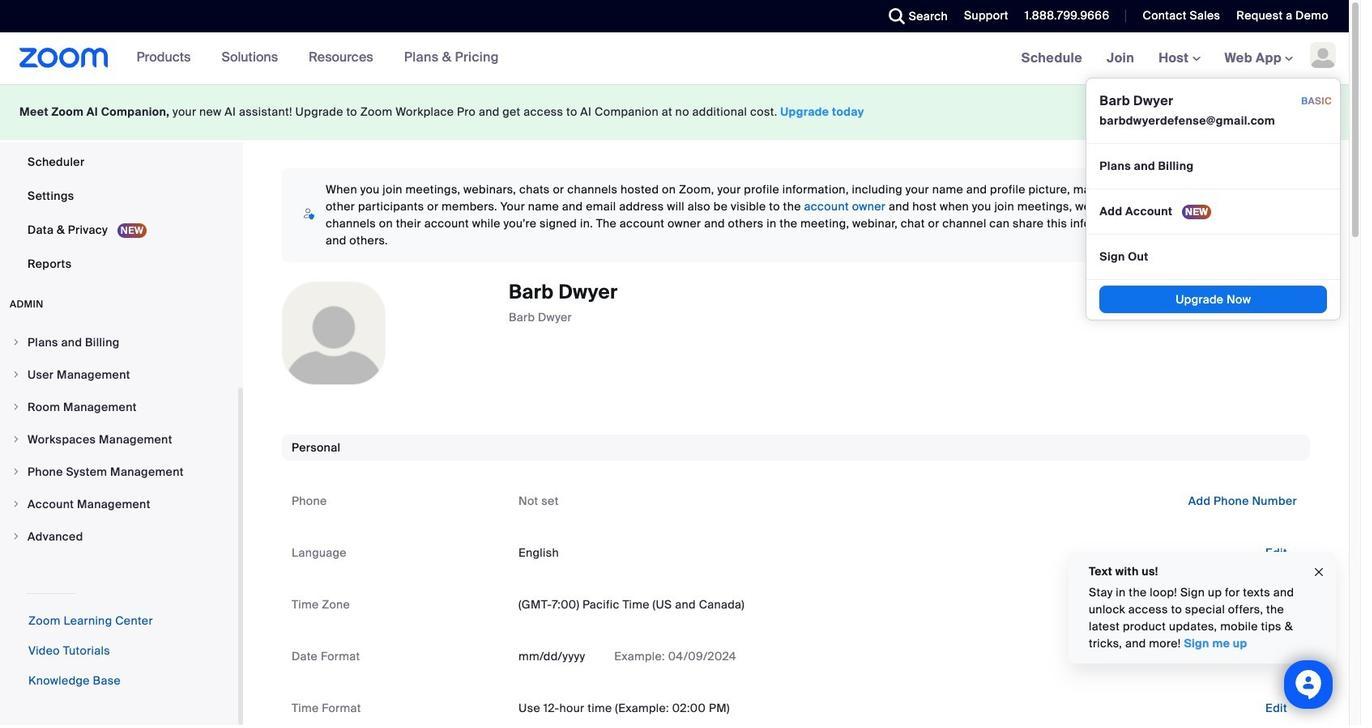Task type: locate. For each thing, give the bounding box(es) containing it.
0 vertical spatial right image
[[11, 435, 21, 445]]

user photo image
[[283, 283, 385, 385]]

2 right image from the top
[[11, 500, 21, 510]]

meetings navigation
[[1009, 32, 1349, 321]]

right image for first menu item
[[11, 338, 21, 348]]

1 right image from the top
[[11, 435, 21, 445]]

right image
[[11, 435, 21, 445], [11, 500, 21, 510]]

menu
[[1086, 78, 1341, 321]]

right image for third menu item from the top of the admin menu menu at the left
[[11, 403, 21, 412]]

3 right image from the top
[[11, 403, 21, 412]]

5 right image from the top
[[11, 532, 21, 542]]

right image
[[11, 338, 21, 348], [11, 370, 21, 380], [11, 403, 21, 412], [11, 467, 21, 477], [11, 532, 21, 542]]

zoom logo image
[[19, 48, 108, 68]]

menu item
[[0, 327, 238, 358], [0, 360, 238, 391], [0, 392, 238, 423], [0, 425, 238, 455], [0, 457, 238, 488], [0, 489, 238, 520], [0, 522, 238, 553]]

banner
[[0, 32, 1349, 321]]

footer
[[0, 84, 1349, 140]]

close image
[[1313, 564, 1326, 582]]

right image for 6th menu item
[[11, 500, 21, 510]]

add account image
[[1176, 204, 1205, 219]]

2 right image from the top
[[11, 370, 21, 380]]

4 right image from the top
[[11, 467, 21, 477]]

1 vertical spatial right image
[[11, 500, 21, 510]]

1 right image from the top
[[11, 338, 21, 348]]

3 menu item from the top
[[0, 392, 238, 423]]

right image for 1st menu item from the bottom
[[11, 532, 21, 542]]



Task type: vqa. For each thing, say whether or not it's contained in the screenshot.
leftmost the
no



Task type: describe. For each thing, give the bounding box(es) containing it.
profile picture image
[[1310, 42, 1336, 68]]

5 menu item from the top
[[0, 457, 238, 488]]

product information navigation
[[108, 32, 511, 84]]

4 menu item from the top
[[0, 425, 238, 455]]

edit user photo image
[[321, 327, 347, 341]]

1 menu item from the top
[[0, 327, 238, 358]]

6 menu item from the top
[[0, 489, 238, 520]]

personal menu menu
[[0, 0, 238, 282]]

2 menu item from the top
[[0, 360, 238, 391]]

right image for fourth menu item from the bottom
[[11, 435, 21, 445]]

right image for sixth menu item from the bottom
[[11, 370, 21, 380]]

7 menu item from the top
[[0, 522, 238, 553]]

right image for third menu item from the bottom of the admin menu menu at the left
[[11, 467, 21, 477]]

menu inside meetings navigation
[[1086, 78, 1341, 321]]

admin menu menu
[[0, 327, 238, 554]]



